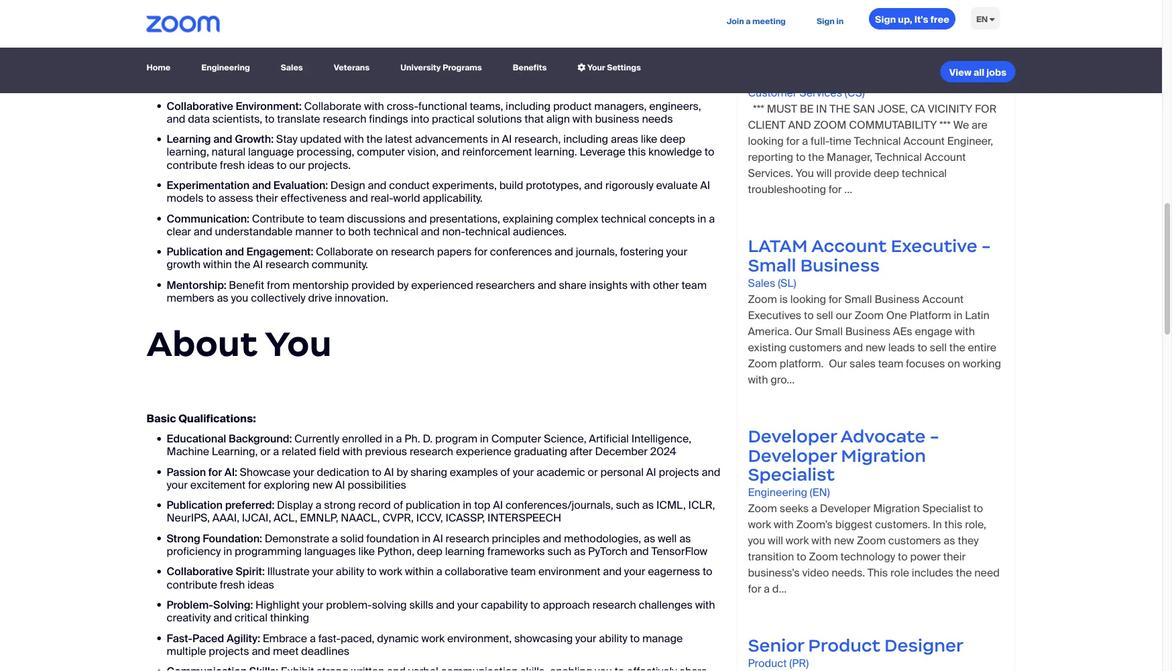 Task type: locate. For each thing, give the bounding box(es) containing it.
1 horizontal spatial of
[[501, 465, 510, 479]]

technical up papers
[[465, 224, 510, 238]]

and left "share"
[[538, 278, 556, 292]]

1 horizontal spatial new
[[834, 534, 854, 548]]

university programs
[[401, 62, 482, 73]]

as up environment
[[574, 544, 586, 559]]

0 horizontal spatial you
[[265, 322, 332, 366]]

or down 'after'
[[588, 465, 598, 479]]

- inside 'developer advocate - developer migration specialist engineering (en) zoom seeks a developer migration specialist to work with zoom's biggest customers. in this role, you will work with new zoom customers as they transition to zoom technology to power their business's video needs. this role includes the need for a d...'
[[930, 425, 940, 447]]

contribute to team discussions and presentations, explaining complex technical concepts in a clear and understandable manner to both technical and non-technical audiences.
[[167, 211, 715, 238]]

collaborative down proficiency
[[167, 565, 233, 579]]

small up sales
[[845, 292, 872, 306]]

1 horizontal spatial language
[[618, 66, 664, 80]]

icml,
[[657, 498, 686, 512]]

0 horizontal spatial new
[[313, 478, 333, 492]]

by inside showcase your dedication to ai by sharing examples of your academic or personal ai projects and your excitement for exploring new ai possibilities
[[397, 465, 408, 479]]

deep up illustrate your ability to work within a collaborative team environment and your eagerness to contribute fresh ideas
[[417, 544, 443, 559]]

1 vertical spatial collaborative
[[167, 565, 233, 579]]

0 vertical spatial complex
[[301, 66, 343, 80]]

learning
[[473, 78, 512, 93], [445, 544, 485, 559]]

2 vertical spatial such
[[548, 544, 572, 559]]

well
[[658, 532, 677, 546]]

0 vertical spatial collaborative
[[167, 99, 233, 113]]

a inside demonstrate a solid foundation in ai research principles and methodologies, as well as proficiency in programming languages like python, deep learning frameworks such as pytorch and tensorflow
[[332, 532, 338, 546]]

2 horizontal spatial small
[[845, 292, 872, 306]]

experienced
[[360, 53, 422, 67], [411, 278, 473, 292]]

in
[[816, 102, 827, 116]]

1 vertical spatial customers
[[889, 534, 941, 548]]

by right provided
[[397, 278, 409, 292]]

to right eagerness
[[703, 565, 713, 579]]

1 vertical spatial looking
[[791, 292, 826, 306]]

passion
[[167, 465, 206, 479]]

1 horizontal spatial business
[[595, 112, 640, 126]]

reinforcement
[[400, 78, 470, 93], [463, 145, 532, 159]]

0 horizontal spatial including
[[506, 99, 551, 113]]

1 vertical spatial ideas
[[248, 578, 274, 592]]

such for ai
[[550, 66, 574, 80]]

1 collaborative from the top
[[167, 99, 233, 113]]

product
[[808, 635, 881, 657], [748, 656, 787, 671]]

for inside 'developer advocate - developer migration specialist engineering (en) zoom seeks a developer migration specialist to work with zoom's biggest customers. in this role, you will work with new zoom customers as they transition to zoom technology to power their business's video needs. this role includes the need for a d...'
[[748, 582, 762, 596]]

learning, inside 'stay updated with the latest advancements in ai research, including areas like deep learning, natural language processing, computer vision, and reinforcement learning. leverage this knowledge to contribute fresh ideas to our projects.'
[[167, 145, 209, 159]]

our
[[795, 324, 813, 338], [829, 356, 847, 371]]

experienced down collaborate on research papers for conferences and journals, fostering your growth within the ai research community. at the top
[[411, 278, 473, 292]]

0 vertical spatial customers
[[789, 340, 842, 354]]

and inside showcase your dedication to ai by sharing examples of your academic or personal ai projects and your excitement for exploring new ai possibilities
[[702, 465, 721, 479]]

1 vertical spatial learning,
[[167, 145, 209, 159]]

their up contribute
[[256, 191, 278, 205]]

of down experience
[[501, 465, 510, 479]]

1 vertical spatial small
[[845, 292, 872, 306]]

you inside the technical account engineer customer services (cs) *** must be in the san jose, ca vicinity for client and zoom commutability ***  we are looking for a full-time technical account engineer, reporting to the manager, technical account services. you will provide deep technical troubleshooting for ...
[[796, 166, 814, 180]]

developer advocate - developer migration specialist engineering (en) zoom seeks a developer migration specialist to work with zoom's biggest customers. in this role, you will work with new zoom customers as they transition to zoom technology to power their business's video needs. this role includes the need for a d...
[[748, 425, 1000, 596]]

deep down needs
[[660, 132, 686, 146]]

reinforcement inside 'stay updated with the latest advancements in ai research, including areas like deep learning, natural language processing, computer vision, and reinforcement learning. leverage this knowledge to contribute fresh ideas to our projects.'
[[463, 145, 532, 159]]

0 vertical spatial including
[[506, 99, 551, 113]]

0 vertical spatial experienced
[[360, 53, 422, 67]]

language inside "work closely with experienced researchers to develop and refine ai models, algorithms, and techniques to address complex business challenges using ai technology, such as large language models (llm), data augmentation, multimodal learning, reinforcement learning"
[[618, 66, 664, 80]]

business
[[346, 66, 390, 80], [595, 112, 640, 126]]

team inside benefit from mentorship provided by experienced researchers and share insights with other team members as you collectively drive innovation.
[[682, 278, 707, 292]]

1 publication from the top
[[167, 245, 223, 259]]

0 horizontal spatial sell
[[817, 308, 833, 322]]

1 vertical spatial fresh
[[220, 578, 245, 592]]

1 vertical spatial projects
[[209, 644, 249, 658]]

1 vertical spatial this
[[945, 518, 963, 532]]

1 vertical spatial publication
[[167, 498, 223, 512]]

contribute
[[252, 211, 304, 226]]

new
[[866, 340, 886, 354], [313, 478, 333, 492], [834, 534, 854, 548]]

to right executives
[[804, 308, 814, 322]]

0 vertical spatial within
[[203, 258, 232, 272]]

ideas up experimentation and evaluation:
[[248, 158, 274, 172]]

personal
[[601, 465, 644, 479]]

contribute inside 'stay updated with the latest advancements in ai research, including areas like deep learning, natural language processing, computer vision, and reinforcement learning. leverage this knowledge to contribute fresh ideas to our projects.'
[[167, 158, 217, 172]]

1 horizontal spatial you
[[748, 534, 766, 548]]

experience
[[456, 445, 512, 459]]

as inside benefit from mentorship provided by experienced researchers and share insights with other team members as you collectively drive innovation.
[[217, 291, 229, 305]]

role,
[[965, 518, 987, 532]]

1 ideas from the top
[[248, 158, 274, 172]]

your down graduating
[[513, 465, 534, 479]]

and inside collaborate on research papers for conferences and journals, fostering your growth within the ai research community.
[[555, 245, 573, 259]]

you left collectively
[[231, 291, 248, 305]]

a up zoom's
[[812, 502, 818, 516]]

highlight
[[256, 598, 300, 612]]

collaborate inside collaborate with cross-functional teams, including product managers, engineers, and data scientists, to translate research findings into practical solutions that align with business needs
[[304, 99, 362, 113]]

collaborative down (llm),
[[167, 99, 233, 113]]

0 vertical spatial reinforcement
[[400, 78, 470, 93]]

executives
[[748, 308, 802, 322]]

0 vertical spatial this
[[628, 145, 646, 159]]

1 vertical spatial business
[[595, 112, 640, 126]]

the inside collaborate on research papers for conferences and journals, fostering your growth within the ai research community.
[[234, 258, 250, 272]]

they
[[958, 534, 979, 548]]

learning up 'collaborative'
[[445, 544, 485, 559]]

for inside latam account executive - small business sales (sl) zoom is looking for small business account executives to sell our zoom one platform in latin america. our small business aes engage with existing customers and new leads to sell the entire zoom platform.  our sales team focuses on working with gro...
[[829, 292, 842, 306]]

as inside the display a strong record of publication in top ai conferences/journals, such as icml, iclr, neurips, aaai, ijcai, acl, emnlp, naacl, cvpr, iccv, icassp, interspeech
[[642, 498, 654, 512]]

1 vertical spatial on
[[948, 356, 961, 371]]

sell
[[817, 308, 833, 322], [930, 340, 947, 354]]

business
[[801, 254, 880, 276], [875, 292, 920, 306], [846, 324, 891, 338]]

1 horizontal spatial engineering
[[748, 486, 808, 500]]

fresh up experimentation and evaluation:
[[220, 158, 245, 172]]

with inside benefit from mentorship provided by experienced researchers and share insights with other team members as you collectively drive innovation.
[[630, 278, 651, 292]]

1 vertical spatial you
[[748, 534, 766, 548]]

for up preferred:
[[248, 478, 261, 492]]

0 vertical spatial of
[[501, 465, 510, 479]]

such inside demonstrate a solid foundation in ai research principles and methodologies, as well as proficiency in programming languages like python, deep learning frameworks such as pytorch and tensorflow
[[548, 544, 572, 559]]

program
[[435, 432, 478, 446]]

work inside "embrace a fast-paced, dynamic work environment, showcasing your ability to manage multiple projects and meet deadlines"
[[422, 631, 445, 645]]

en
[[977, 14, 988, 24]]

to inside collaborate with cross-functional teams, including product managers, engineers, and data scientists, to translate research findings into practical solutions that align with business needs
[[265, 112, 275, 126]]

1 horizontal spatial learning,
[[355, 78, 398, 93]]

0 vertical spatial or
[[260, 445, 271, 459]]

and down world
[[408, 211, 427, 226]]

a inside contribute to team discussions and presentations, explaining complex technical concepts in a clear and understandable manner to both technical and non-technical audiences.
[[709, 211, 715, 226]]

demonstrate
[[265, 532, 329, 546]]

innovative
[[167, 53, 218, 67]]

technical
[[902, 166, 947, 180], [601, 211, 646, 226], [373, 224, 419, 238], [465, 224, 510, 238]]

including inside 'stay updated with the latest advancements in ai research, including areas like deep learning, natural language processing, computer vision, and reinforcement learning. leverage this knowledge to contribute fresh ideas to our projects.'
[[564, 132, 608, 146]]

excitement
[[190, 478, 246, 492]]

0 horizontal spatial you
[[231, 291, 248, 305]]

on left working
[[948, 356, 961, 371]]

in inside contribute to team discussions and presentations, explaining complex technical concepts in a clear and understandable manner to both technical and non-technical audiences.
[[698, 211, 707, 226]]

environment
[[539, 565, 601, 579]]

emnlp,
[[300, 511, 338, 525]]

to up the communication:
[[206, 191, 216, 205]]

2 vertical spatial small
[[815, 324, 843, 338]]

like inside 'stay updated with the latest advancements in ai research, including areas like deep learning, natural language processing, computer vision, and reinforcement learning. leverage this knowledge to contribute fresh ideas to our projects.'
[[641, 132, 658, 146]]

for inside collaborate on research papers for conferences and journals, fostering your growth within the ai research community.
[[474, 245, 488, 259]]

design and conduct experiments, build prototypes, and rigorously evaluate ai models to assess their effectiveness and real-world applicability.
[[167, 178, 710, 205]]

you
[[231, 291, 248, 305], [748, 534, 766, 548]]

1 vertical spatial within
[[405, 565, 434, 579]]

ai down 2024
[[646, 465, 656, 479]]

2 horizontal spatial new
[[866, 340, 886, 354]]

such inside the display a strong record of publication in top ai conferences/journals, such as icml, iclr, neurips, aaai, ijcai, acl, emnlp, naacl, cvpr, iccv, icassp, interspeech
[[616, 498, 640, 512]]

2 vertical spatial deep
[[417, 544, 443, 559]]

non-
[[442, 224, 465, 238]]

recommended jobs
[[786, 35, 967, 57]]

in inside the display a strong record of publication in top ai conferences/journals, such as icml, iclr, neurips, aaai, ijcai, acl, emnlp, naacl, cvpr, iccv, icassp, interspeech
[[463, 498, 472, 512]]

to inside highlight your problem-solving skills and your capability to approach research challenges with creativity and critical thinking
[[531, 598, 540, 612]]

contribute
[[167, 158, 217, 172], [167, 578, 217, 592]]

projects
[[659, 465, 699, 479], [209, 644, 249, 658]]

engineering inside 'developer advocate - developer migration specialist engineering (en) zoom seeks a developer migration specialist to work with zoom's biggest customers. in this role, you will work with new zoom customers as they transition to zoom technology to power their business's video needs. this role includes the need for a d...'
[[748, 486, 808, 500]]

learning up teams,
[[473, 78, 512, 93]]

meet
[[273, 644, 299, 658]]

1 horizontal spatial customers
[[889, 534, 941, 548]]

multiple
[[167, 644, 206, 658]]

in inside latam account executive - small business sales (sl) zoom is looking for small business account executives to sell our zoom one platform in latin america. our small business aes engage with existing customers and new leads to sell the entire zoom platform.  our sales team focuses on working with gro...
[[954, 308, 963, 322]]

you up the 'transition'
[[748, 534, 766, 548]]

1 horizontal spatial you
[[796, 166, 814, 180]]

recommended
[[786, 35, 921, 57]]

1 vertical spatial collaborate
[[316, 245, 373, 259]]

0 horizontal spatial like
[[358, 544, 375, 559]]

0 horizontal spatial learning,
[[167, 145, 209, 159]]

manager,
[[827, 150, 873, 164]]

creativity
[[167, 611, 211, 625]]

is
[[780, 292, 788, 306]]

account down the recommended jobs
[[836, 64, 911, 86]]

fast-paced agility:
[[167, 631, 263, 645]]

collaborative
[[445, 565, 508, 579]]

1 vertical spatial of
[[393, 498, 403, 512]]

we
[[954, 118, 969, 132]]

0 horizontal spatial models
[[167, 191, 204, 205]]

customers inside latam account executive - small business sales (sl) zoom is looking for small business account executives to sell our zoom one platform in latin america. our small business aes engage with existing customers and new leads to sell the entire zoom platform.  our sales team focuses on working with gro...
[[789, 340, 842, 354]]

0 horizontal spatial specialist
[[748, 464, 835, 486]]

fresh inside 'stay updated with the latest advancements in ai research, including areas like deep learning, natural language processing, computer vision, and reinforcement learning. leverage this knowledge to contribute fresh ideas to our projects.'
[[220, 158, 245, 172]]

and inside latam account executive - small business sales (sl) zoom is looking for small business account executives to sell our zoom one platform in latin america. our small business aes engage with existing customers and new leads to sell the entire zoom platform.  our sales team focuses on working with gro...
[[845, 340, 863, 354]]

to right reporting
[[796, 150, 806, 164]]

such inside "work closely with experienced researchers to develop and refine ai models, algorithms, and techniques to address complex business challenges using ai technology, such as large language models (llm), data augmentation, multimodal learning, reinforcement learning"
[[550, 66, 574, 80]]

such down personal
[[616, 498, 640, 512]]

their inside design and conduct experiments, build prototypes, and rigorously evaluate ai models to assess their effectiveness and real-world applicability.
[[256, 191, 278, 205]]

1 vertical spatial like
[[358, 544, 375, 559]]

1 vertical spatial engineering
[[748, 486, 808, 500]]

research inside highlight your problem-solving skills and your capability to approach research challenges with creativity and critical thinking
[[593, 598, 636, 612]]

processing,
[[297, 145, 354, 159]]

cog image
[[578, 63, 586, 71]]

0 vertical spatial on
[[376, 245, 388, 259]]

new inside latam account executive - small business sales (sl) zoom is looking for small business account executives to sell our zoom one platform in latin america. our small business aes engage with existing customers and new leads to sell the entire zoom platform.  our sales team focuses on working with gro...
[[866, 340, 886, 354]]

and inside "embrace a fast-paced, dynamic work environment, showcasing your ability to manage multiple projects and meet deadlines"
[[252, 644, 271, 658]]

aaai,
[[212, 511, 240, 525]]

0 vertical spatial contribute
[[167, 158, 217, 172]]

0 vertical spatial like
[[641, 132, 658, 146]]

advancements
[[415, 132, 488, 146]]

a left strong
[[316, 498, 322, 512]]

educational
[[167, 432, 226, 446]]

1 horizontal spatial their
[[944, 550, 966, 564]]

sign
[[875, 13, 896, 25], [817, 16, 835, 26]]

collaborate inside collaborate on research papers for conferences and journals, fostering your growth within the ai research community.
[[316, 245, 373, 259]]

technology,
[[491, 66, 547, 80]]

sign up, it's free link
[[869, 8, 956, 30]]

of
[[501, 465, 510, 479], [393, 498, 403, 512]]

knowledge
[[649, 145, 702, 159]]

ability inside "embrace a fast-paced, dynamic work environment, showcasing your ability to manage multiple projects and meet deadlines"
[[599, 631, 628, 645]]

data down innovative research:
[[199, 78, 221, 93]]

meeting
[[753, 16, 786, 26]]

data inside "work closely with experienced researchers to develop and refine ai models, algorithms, and techniques to address complex business challenges using ai technology, such as large language models (llm), data augmentation, multimodal learning, reinforcement learning"
[[199, 78, 221, 93]]

within
[[203, 258, 232, 272], [405, 565, 434, 579]]

sales inside latam account executive - small business sales (sl) zoom is looking for small business account executives to sell our zoom one platform in latin america. our small business aes engage with existing customers and new leads to sell the entire zoom platform.  our sales team focuses on working with gro...
[[748, 276, 776, 290]]

1 vertical spatial deep
[[874, 166, 899, 180]]

1 vertical spatial including
[[564, 132, 608, 146]]

new down biggest on the bottom right of page
[[834, 534, 854, 548]]

our
[[289, 158, 305, 172], [836, 308, 852, 322]]

natural
[[212, 145, 246, 159]]

sales
[[281, 62, 303, 73], [748, 276, 776, 290]]

1 vertical spatial -
[[930, 425, 940, 447]]

deadlines
[[301, 644, 350, 658]]

2 fresh from the top
[[220, 578, 245, 592]]

0 vertical spatial specialist
[[748, 464, 835, 486]]

0 vertical spatial their
[[256, 191, 278, 205]]

zoom up video
[[809, 550, 838, 564]]

research inside collaborate with cross-functional teams, including product managers, engineers, and data scientists, to translate research findings into practical solutions that align with business needs
[[323, 112, 367, 126]]

this up "rigorously"
[[628, 145, 646, 159]]

1 vertical spatial or
[[588, 465, 598, 479]]

0 horizontal spatial deep
[[417, 544, 443, 559]]

1 horizontal spatial our
[[836, 308, 852, 322]]

will inside the technical account engineer customer services (cs) *** must be in the san jose, ca vicinity for client and zoom commutability ***  we are looking for a full-time technical account engineer, reporting to the manager, technical account services. you will provide deep technical troubleshooting for ...
[[817, 166, 832, 180]]

business right (sl)
[[801, 254, 880, 276]]

researchers inside "work closely with experienced researchers to develop and refine ai models, algorithms, and techniques to address complex business challenges using ai technology, such as large language models (llm), data augmentation, multimodal learning, reinforcement learning"
[[425, 53, 484, 67]]

illustrate
[[267, 565, 310, 579]]

1 vertical spatial migration
[[874, 502, 920, 516]]

collaborate on research papers for conferences and journals, fostering your growth within the ai research community.
[[167, 245, 688, 272]]

0 vertical spatial collaborate
[[304, 99, 362, 113]]

including down technology,
[[506, 99, 551, 113]]

ai right 'top'
[[493, 498, 503, 512]]

- right executive
[[982, 235, 991, 257]]

for right is
[[829, 292, 842, 306]]

free
[[931, 13, 950, 25]]

new inside 'developer advocate - developer migration specialist engineering (en) zoom seeks a developer migration specialist to work with zoom's biggest customers. in this role, you will work with new zoom customers as they transition to zoom technology to power their business's video needs. this role includes the need for a d...'
[[834, 534, 854, 548]]

customers up "power"
[[889, 534, 941, 548]]

a down demonstrate a solid foundation in ai research principles and methodologies, as well as proficiency in programming languages like python, deep learning frameworks such as pytorch and tensorflow
[[436, 565, 442, 579]]

0 vertical spatial by
[[397, 278, 409, 292]]

preferred:
[[225, 498, 275, 512]]

and inside illustrate your ability to work within a collaborative team environment and your eagerness to contribute fresh ideas
[[603, 565, 622, 579]]

publication down excitement
[[167, 498, 223, 512]]

and up fast-paced agility:
[[213, 611, 232, 625]]

a
[[746, 16, 751, 26], [802, 134, 808, 148], [709, 211, 715, 226], [396, 432, 402, 446], [273, 445, 279, 459], [316, 498, 322, 512], [812, 502, 818, 516], [332, 532, 338, 546], [436, 565, 442, 579], [764, 582, 770, 596], [310, 631, 316, 645]]

as inside 'developer advocate - developer migration specialist engineering (en) zoom seeks a developer migration specialist to work with zoom's biggest customers. in this role, you will work with new zoom customers as they transition to zoom technology to power their business's video needs. this role includes the need for a d...'
[[944, 534, 956, 548]]

in left latin
[[954, 308, 963, 322]]

new inside showcase your dedication to ai by sharing examples of your academic or personal ai projects and your excitement for exploring new ai possibilities
[[313, 478, 333, 492]]

senior
[[748, 635, 804, 657]]

2 ideas from the top
[[248, 578, 274, 592]]

1 vertical spatial researchers
[[476, 278, 535, 292]]

1 horizontal spatial like
[[641, 132, 658, 146]]

for inside showcase your dedication to ai by sharing examples of your academic or personal ai projects and your excitement for exploring new ai possibilities
[[248, 478, 261, 492]]

collaborative for illustrate your ability to work within a collaborative team environment and your eagerness to contribute fresh ideas
[[167, 565, 233, 579]]

both
[[348, 224, 371, 238]]

complex inside contribute to team discussions and presentations, explaining complex technical concepts in a clear and understandable manner to both technical and non-technical audiences.
[[556, 211, 599, 226]]

team down effectiveness
[[319, 211, 345, 226]]

home link
[[147, 56, 176, 80]]

community.
[[312, 258, 368, 272]]

your down related in the bottom of the page
[[293, 465, 314, 479]]

or inside showcase your dedication to ai by sharing examples of your academic or personal ai projects and your excitement for exploring new ai possibilities
[[588, 465, 598, 479]]

2 contribute from the top
[[167, 578, 217, 592]]

challenges up cross-
[[393, 66, 447, 80]]

of right record
[[393, 498, 403, 512]]

you down collectively
[[265, 322, 332, 366]]

to up solving
[[367, 565, 377, 579]]

about
[[147, 322, 258, 366]]

and left "meet"
[[252, 644, 271, 658]]

0 vertical spatial you
[[231, 291, 248, 305]]

for left d... on the right of the page
[[748, 582, 762, 596]]

the left latest
[[367, 132, 383, 146]]

will left provide
[[817, 166, 832, 180]]

0 horizontal spatial -
[[930, 425, 940, 447]]

such for methodologies,
[[548, 544, 572, 559]]

1 horizontal spatial challenges
[[639, 598, 693, 612]]

ai inside design and conduct experiments, build prototypes, and rigorously evaluate ai models to assess their effectiveness and real-world applicability.
[[700, 178, 710, 192]]

functional
[[419, 99, 467, 113]]

0 horizontal spatial challenges
[[393, 66, 447, 80]]

business up areas
[[595, 112, 640, 126]]

1 vertical spatial challenges
[[639, 598, 693, 612]]

0 horizontal spatial will
[[768, 534, 783, 548]]

business inside "work closely with experienced researchers to develop and refine ai models, algorithms, and techniques to address complex business challenges using ai technology, such as large language models (llm), data augmentation, multimodal learning, reinforcement learning"
[[346, 66, 390, 80]]

to down previous
[[372, 465, 382, 479]]

1 horizontal spatial ***
[[940, 118, 951, 132]]

research down contribute to team discussions and presentations, explaining complex technical concepts in a clear and understandable manner to both technical and non-technical audiences.
[[391, 245, 435, 259]]

will
[[817, 166, 832, 180], [768, 534, 783, 548]]

1 fresh from the top
[[220, 158, 245, 172]]

advocate
[[841, 425, 926, 447]]

gro...
[[771, 373, 795, 387]]

sales inside the sales link
[[281, 62, 303, 73]]

such
[[550, 66, 574, 80], [616, 498, 640, 512], [548, 544, 572, 559]]

needs.
[[832, 566, 865, 580]]

a left fast-
[[310, 631, 316, 645]]

0 vertical spatial engineering
[[201, 62, 250, 73]]

1 vertical spatial models
[[167, 191, 204, 205]]

ability left manage
[[599, 631, 628, 645]]

technical account engineer customer services (cs) *** must be in the san jose, ca vicinity for client and zoom commutability ***  we are looking for a full-time technical account engineer, reporting to the manager, technical account services. you will provide deep technical troubleshooting for ...
[[748, 64, 997, 196]]

0 horizontal spatial business
[[346, 66, 390, 80]]

1 horizontal spatial on
[[948, 356, 961, 371]]

the down full-
[[808, 150, 824, 164]]

0 vertical spatial ***
[[753, 102, 765, 116]]

proficiency
[[167, 544, 221, 559]]

learning, up experimentation at the top
[[167, 145, 209, 159]]

1 horizontal spatial this
[[945, 518, 963, 532]]

and inside collaborate with cross-functional teams, including product managers, engineers, and data scientists, to translate research findings into practical solutions that align with business needs
[[167, 112, 185, 126]]

as left large
[[576, 66, 588, 80]]

small up is
[[748, 254, 796, 276]]

and up learning
[[167, 112, 185, 126]]

projects inside showcase your dedication to ai by sharing examples of your academic or personal ai projects and your excitement for exploring new ai possibilities
[[659, 465, 699, 479]]

your settings link
[[572, 56, 647, 80]]

for
[[787, 134, 800, 148], [829, 182, 842, 196], [474, 245, 488, 259], [829, 292, 842, 306], [209, 465, 222, 479], [248, 478, 261, 492], [748, 582, 762, 596]]

you inside 'developer advocate - developer migration specialist engineering (en) zoom seeks a developer migration specialist to work with zoom's biggest customers. in this role, you will work with new zoom customers as they transition to zoom technology to power their business's video needs. this role includes the need for a d...'
[[748, 534, 766, 548]]

in inside 'stay updated with the latest advancements in ai research, including areas like deep learning, natural language processing, computer vision, and reinforcement learning. leverage this knowledge to contribute fresh ideas to our projects.'
[[491, 132, 500, 146]]

1 contribute from the top
[[167, 158, 217, 172]]

this inside 'developer advocate - developer migration specialist engineering (en) zoom seeks a developer migration specialist to work with zoom's biggest customers. in this role, you will work with new zoom customers as they transition to zoom technology to power their business's video needs. this role includes the need for a d...'
[[945, 518, 963, 532]]

research inside currently enrolled in a ph. d. program in computer science, artificial intelligence, machine learning, or a related field with previous research experience graduating after december 2024
[[410, 445, 453, 459]]

sign for sign in
[[817, 16, 835, 26]]

0 vertical spatial data
[[199, 78, 221, 93]]

business up one on the right top of the page
[[875, 292, 920, 306]]

1 horizontal spatial models
[[666, 66, 703, 80]]

projects down the critical at the bottom left of the page
[[209, 644, 249, 658]]

and inside benefit from mentorship provided by experienced researchers and share insights with other team members as you collectively drive innovation.
[[538, 278, 556, 292]]

sign for sign up, it's free
[[875, 13, 896, 25]]

research right "approach"
[[593, 598, 636, 612]]

2 collaborative from the top
[[167, 565, 233, 579]]

projects down 2024
[[659, 465, 699, 479]]

contribute up problem-
[[167, 578, 217, 592]]

1 horizontal spatial sales
[[748, 276, 776, 290]]

including inside collaborate with cross-functional teams, including product managers, engineers, and data scientists, to translate research findings into practical solutions that align with business needs
[[506, 99, 551, 113]]

or up showcase
[[260, 445, 271, 459]]

within down python,
[[405, 565, 434, 579]]

language inside 'stay updated with the latest advancements in ai research, including areas like deep learning, natural language processing, computer vision, and reinforcement learning. leverage this knowledge to contribute fresh ideas to our projects.'
[[248, 145, 294, 159]]

0 vertical spatial you
[[796, 166, 814, 180]]

this
[[628, 145, 646, 159], [945, 518, 963, 532]]

mentorship
[[293, 278, 349, 292]]

this right in
[[945, 518, 963, 532]]

ai inside demonstrate a solid foundation in ai research principles and methodologies, as well as proficiency in programming languages like python, deep learning frameworks such as pytorch and tensorflow
[[433, 532, 443, 546]]

dedication
[[317, 465, 369, 479]]

ai down previous
[[384, 465, 394, 479]]

looking right is
[[791, 292, 826, 306]]

to inside "embrace a fast-paced, dynamic work environment, showcasing your ability to manage multiple projects and meet deadlines"
[[630, 631, 640, 645]]

collaborate
[[304, 99, 362, 113], [316, 245, 373, 259]]

2 publication from the top
[[167, 498, 223, 512]]

collaborate for collaborative environment:
[[304, 99, 362, 113]]

1 horizontal spatial ability
[[599, 631, 628, 645]]

1 vertical spatial our
[[836, 308, 852, 322]]

you inside benefit from mentorship provided by experienced researchers and share insights with other team members as you collectively drive innovation.
[[231, 291, 248, 305]]

challenges up manage
[[639, 598, 693, 612]]

learning inside demonstrate a solid foundation in ai research principles and methodologies, as well as proficiency in programming languages like python, deep learning frameworks such as pytorch and tensorflow
[[445, 544, 485, 559]]

0 horizontal spatial their
[[256, 191, 278, 205]]

paced
[[193, 631, 224, 645]]

research up 'sharing'
[[410, 445, 453, 459]]

0 vertical spatial ideas
[[248, 158, 274, 172]]

1 horizontal spatial deep
[[660, 132, 686, 146]]

1 vertical spatial ability
[[599, 631, 628, 645]]

to right capability
[[531, 598, 540, 612]]

as
[[576, 66, 588, 80], [217, 291, 229, 305], [642, 498, 654, 512], [644, 532, 656, 546], [680, 532, 691, 546], [944, 534, 956, 548], [574, 544, 586, 559]]

0 vertical spatial sales
[[281, 62, 303, 73]]

solving
[[372, 598, 407, 612]]

0 horizontal spatial product
[[748, 656, 787, 671]]

the inside latam account executive - small business sales (sl) zoom is looking for small business account executives to sell our zoom one platform in latin america. our small business aes engage with existing customers and new leads to sell the entire zoom platform.  our sales team focuses on working with gro...
[[950, 340, 966, 354]]

sales up augmentation,
[[281, 62, 303, 73]]

environment,
[[447, 631, 512, 645]]

work down highlight your problem-solving skills and your capability to approach research challenges with creativity and critical thinking in the bottom of the page
[[422, 631, 445, 645]]

to inside the technical account engineer customer services (cs) *** must be in the san jose, ca vicinity for client and zoom commutability ***  we are looking for a full-time technical account engineer, reporting to the manager, technical account services. you will provide deep technical troubleshooting for ...
[[796, 150, 806, 164]]



Task type: describe. For each thing, give the bounding box(es) containing it.
techniques
[[188, 66, 243, 80]]

and inside 'stay updated with the latest advancements in ai research, including areas like deep learning, natural language processing, computer vision, and reinforcement learning. leverage this knowledge to contribute fresh ideas to our projects.'
[[441, 145, 460, 159]]

1 vertical spatial specialist
[[923, 502, 971, 516]]

programming
[[235, 544, 302, 559]]

of inside showcase your dedication to ai by sharing examples of your academic or personal ai projects and your excitement for exploring new ai possibilities
[[501, 465, 510, 479]]

updated
[[300, 132, 341, 146]]

with inside highlight your problem-solving skills and your capability to approach research challenges with creativity and critical thinking
[[695, 598, 715, 612]]

fresh inside illustrate your ability to work within a collaborative team environment and your eagerness to contribute fresh ideas
[[220, 578, 245, 592]]

as right well
[[680, 532, 691, 546]]

d.
[[423, 432, 433, 446]]

with down latin
[[955, 324, 975, 338]]

your down languages
[[312, 565, 333, 579]]

growth:
[[235, 132, 274, 146]]

and left well
[[630, 544, 649, 559]]

sign in link
[[812, 0, 849, 42]]

publication for display a strong record of publication in top ai conferences/journals, such as icml, iclr, neurips, aaai, ijcai, acl, emnlp, naacl, cvpr, iccv, icassp, interspeech
[[167, 498, 223, 512]]

ai inside the display a strong record of publication in top ai conferences/journals, such as icml, iclr, neurips, aaai, ijcai, acl, emnlp, naacl, cvpr, iccv, icassp, interspeech
[[493, 498, 503, 512]]

learning,
[[212, 445, 258, 459]]

aes
[[893, 324, 913, 338]]

ai up strong
[[335, 478, 345, 492]]

spirit:
[[236, 565, 265, 579]]

mentorship:
[[167, 278, 229, 292]]

technical down world
[[373, 224, 419, 238]]

tensorflow
[[652, 544, 708, 559]]

scientists,
[[212, 112, 262, 126]]

your inside "embrace a fast-paced, dynamic work environment, showcasing your ability to manage multiple projects and meet deadlines"
[[576, 631, 597, 645]]

0 vertical spatial business
[[801, 254, 880, 276]]

multimodal
[[297, 78, 353, 93]]

research inside demonstrate a solid foundation in ai research principles and methodologies, as well as proficiency in programming languages like python, deep learning frameworks such as pytorch and tensorflow
[[446, 532, 489, 546]]

deep inside demonstrate a solid foundation in ai research principles and methodologies, as well as proficiency in programming languages like python, deep learning frameworks such as pytorch and tensorflow
[[417, 544, 443, 559]]

this inside 'stay updated with the latest advancements in ai research, including areas like deep learning, natural language processing, computer vision, and reinforcement learning. leverage this knowledge to contribute fresh ideas to our projects.'
[[628, 145, 646, 159]]

en button
[[966, 0, 1006, 38]]

university programs link
[[395, 56, 488, 80]]

foundation
[[366, 532, 419, 546]]

with left cross-
[[364, 99, 384, 113]]

work down zoom's
[[786, 534, 809, 548]]

our inside 'stay updated with the latest advancements in ai research, including areas like deep learning, natural language processing, computer vision, and reinforcement learning. leverage this knowledge to contribute fresh ideas to our projects.'
[[289, 158, 305, 172]]

0 horizontal spatial ***
[[753, 102, 765, 116]]

complex inside "work closely with experienced researchers to develop and refine ai models, algorithms, and techniques to address complex business challenges using ai technology, such as large language models (llm), data augmentation, multimodal learning, reinforcement learning"
[[301, 66, 343, 80]]

this
[[868, 566, 888, 580]]

0 vertical spatial technical
[[748, 64, 832, 86]]

to left address
[[246, 66, 255, 80]]

a left 'ph.'
[[396, 432, 402, 446]]

a inside "link"
[[746, 16, 751, 26]]

challenges inside "work closely with experienced researchers to develop and refine ai models, algorithms, and techniques to address complex business challenges using ai technology, such as large language models (llm), data augmentation, multimodal learning, reinforcement learning"
[[393, 66, 447, 80]]

challenges inside highlight your problem-solving skills and your capability to approach research challenges with creativity and critical thinking
[[639, 598, 693, 612]]

to up focuses
[[918, 340, 928, 354]]

1 vertical spatial ***
[[940, 118, 951, 132]]

your down machine
[[167, 478, 188, 492]]

other
[[653, 278, 679, 292]]

engineering link
[[196, 56, 255, 80]]

1 vertical spatial business
[[875, 292, 920, 306]]

audiences.
[[513, 224, 567, 238]]

technical down "rigorously"
[[601, 211, 646, 226]]

practical
[[432, 112, 475, 126]]

customer
[[748, 86, 797, 100]]

as left well
[[644, 532, 656, 546]]

your down 'collaborative'
[[457, 598, 479, 612]]

for down and
[[787, 134, 800, 148]]

deep inside 'stay updated with the latest advancements in ai research, including areas like deep learning, natural language processing, computer vision, and reinforcement learning. leverage this knowledge to contribute fresh ideas to our projects.'
[[660, 132, 686, 146]]

a left related in the bottom of the page
[[273, 445, 279, 459]]

0 vertical spatial our
[[795, 324, 813, 338]]

vicinity
[[928, 102, 973, 116]]

team inside contribute to team discussions and presentations, explaining complex technical concepts in a clear and understandable manner to both technical and non-technical audiences.
[[319, 211, 345, 226]]

account up platform
[[923, 292, 964, 306]]

conduct
[[389, 178, 430, 192]]

account down the ca
[[904, 134, 945, 148]]

are
[[972, 118, 988, 132]]

background:
[[229, 432, 292, 446]]

and up contribute
[[252, 178, 271, 192]]

and right skills
[[436, 598, 455, 612]]

business inside collaborate with cross-functional teams, including product managers, engineers, and data scientists, to translate research findings into practical solutions that align with business needs
[[595, 112, 640, 126]]

research up 'from'
[[266, 258, 309, 272]]

1 horizontal spatial our
[[829, 356, 847, 371]]

san
[[853, 102, 875, 116]]

experienced inside "work closely with experienced researchers to develop and refine ai models, algorithms, and techniques to address complex business challenges using ai technology, such as large language models (llm), data augmentation, multimodal learning, reinforcement learning"
[[360, 53, 422, 67]]

a inside the display a strong record of publication in top ai conferences/journals, such as icml, iclr, neurips, aaai, ijcai, acl, emnlp, naacl, cvpr, iccv, icassp, interspeech
[[316, 498, 322, 512]]

and right the clear
[[194, 224, 212, 238]]

caret down image
[[990, 15, 995, 23]]

their inside 'developer advocate - developer migration specialist engineering (en) zoom seeks a developer migration specialist to work with zoom's biggest customers. in this role, you will work with new zoom customers as they transition to zoom technology to power their business's video needs. this role includes the need for a d...'
[[944, 550, 966, 564]]

collaborative environment:
[[167, 99, 302, 113]]

zoom up executives
[[748, 292, 777, 306]]

showcase your dedication to ai by sharing examples of your academic or personal ai projects and your excitement for exploring new ai possibilities
[[167, 465, 721, 492]]

team inside latam account executive - small business sales (sl) zoom is looking for small business account executives to sell our zoom one platform in latin america. our small business aes engage with existing customers and new leads to sell the entire zoom platform.  our sales team focuses on working with gro...
[[878, 356, 904, 371]]

effectiveness
[[281, 191, 347, 205]]

for left ...
[[829, 182, 842, 196]]

fostering
[[620, 245, 664, 259]]

ai right cog icon
[[593, 53, 603, 67]]

to right knowledge
[[705, 145, 715, 159]]

your right highlight
[[303, 598, 324, 612]]

a inside the technical account engineer customer services (cs) *** must be in the san jose, ca vicinity for client and zoom commutability ***  we are looking for a full-time technical account engineer, reporting to the manager, technical account services. you will provide deep technical troubleshooting for ...
[[802, 134, 808, 148]]

with down zoom's
[[812, 534, 832, 548]]

developer up biggest on the bottom right of page
[[820, 502, 871, 516]]

to up role
[[898, 550, 908, 564]]

publication for collaborate on research papers for conferences and journals, fostering your growth within the ai research community.
[[167, 245, 223, 259]]

currently
[[295, 432, 339, 446]]

video
[[802, 566, 829, 580]]

to inside showcase your dedication to ai by sharing examples of your academic or personal ai projects and your excitement for exploring new ai possibilities
[[372, 465, 382, 479]]

align
[[546, 112, 570, 126]]

to up video
[[797, 550, 807, 564]]

zoom up the technology
[[857, 534, 886, 548]]

your down pytorch
[[624, 565, 645, 579]]

0 vertical spatial migration
[[841, 445, 926, 466]]

programs
[[443, 62, 482, 73]]

on inside collaborate on research papers for conferences and journals, fostering your growth within the ai research community.
[[376, 245, 388, 259]]

0 vertical spatial sell
[[817, 308, 833, 322]]

your inside collaborate on research papers for conferences and journals, fostering your growth within the ai research community.
[[666, 245, 688, 259]]

full-
[[811, 134, 830, 148]]

learning, inside "work closely with experienced researchers to develop and refine ai models, algorithms, and techniques to address complex business challenges using ai technology, such as large language models (llm), data augmentation, multimodal learning, reinforcement learning"
[[355, 78, 398, 93]]

it's
[[915, 13, 929, 25]]

ideas inside 'stay updated with the latest advancements in ai research, including areas like deep learning, natural language processing, computer vision, and reinforcement learning. leverage this knowledge to contribute fresh ideas to our projects.'
[[248, 158, 274, 172]]

platform
[[910, 308, 952, 322]]

collaborative spirit:
[[167, 565, 267, 579]]

entire
[[968, 340, 997, 354]]

and right the "design"
[[368, 178, 387, 192]]

account down ...
[[812, 235, 887, 257]]

academic
[[537, 465, 585, 479]]

technical inside the technical account engineer customer services (cs) *** must be in the san jose, ca vicinity for client and zoom commutability ***  we are looking for a full-time technical account engineer, reporting to the manager, technical account services. you will provide deep technical troubleshooting for ...
[[902, 166, 947, 180]]

with inside currently enrolled in a ph. d. program in computer science, artificial intelligence, machine learning, or a related field with previous research experience graduating after december 2024
[[343, 445, 363, 459]]

with inside "work closely with experienced researchers to develop and refine ai models, algorithms, and techniques to address complex business challenges using ai technology, such as large language models (llm), data augmentation, multimodal learning, reinforcement learning"
[[337, 53, 357, 67]]

eagerness
[[648, 565, 700, 579]]

our inside latam account executive - small business sales (sl) zoom is looking for small business account executives to sell our zoom one platform in latin america. our small business aes engage with existing customers and new leads to sell the entire zoom platform.  our sales team focuses on working with gro...
[[836, 308, 852, 322]]

and down leverage
[[584, 178, 603, 192]]

vision,
[[408, 145, 439, 159]]

2 vertical spatial business
[[846, 324, 891, 338]]

research,
[[515, 132, 561, 146]]

within inside illustrate your ability to work within a collaborative team environment and your eagerness to contribute fresh ideas
[[405, 565, 434, 579]]

after
[[570, 445, 593, 459]]

a inside "embrace a fast-paced, dynamic work environment, showcasing your ability to manage multiple projects and meet deadlines"
[[310, 631, 316, 645]]

1 horizontal spatial small
[[815, 324, 843, 338]]

and down understandable
[[225, 245, 244, 259]]

the inside 'stay updated with the latest advancements in ai research, including areas like deep learning, natural language processing, computer vision, and reinforcement learning. leverage this knowledge to contribute fresh ideas to our projects.'
[[367, 132, 383, 146]]

to up role,
[[974, 502, 983, 516]]

rigorously
[[605, 178, 654, 192]]

ai inside collaborate on research papers for conferences and journals, fostering your growth within the ai research community.
[[253, 258, 263, 272]]

in down iccv,
[[422, 532, 431, 546]]

for left ai:
[[209, 465, 222, 479]]

power
[[910, 550, 941, 564]]

(pr)
[[790, 656, 809, 671]]

services.
[[748, 166, 794, 180]]

on inside latam account executive - small business sales (sl) zoom is looking for small business account executives to sell our zoom one platform in latin america. our small business aes engage with existing customers and new leads to sell the entire zoom platform.  our sales team focuses on working with gro...
[[948, 356, 961, 371]]

will inside 'developer advocate - developer migration specialist engineering (en) zoom seeks a developer migration specialist to work with zoom's biggest customers. in this role, you will work with new zoom customers as they transition to zoom technology to power their business's video needs. this role includes the need for a d...'
[[768, 534, 783, 548]]

display
[[277, 498, 313, 512]]

zoom left seeks
[[748, 502, 777, 516]]

the
[[830, 102, 851, 116]]

zoom left one on the right top of the page
[[855, 308, 884, 322]]

ai inside 'stay updated with the latest advancements in ai research, including areas like deep learning, natural language processing, computer vision, and reinforcement learning. leverage this knowledge to contribute fresh ideas to our projects.'
[[502, 132, 512, 146]]

collaborate for publication and engagement:
[[316, 245, 373, 259]]

frameworks
[[488, 544, 545, 559]]

as inside "work closely with experienced researchers to develop and refine ai models, algorithms, and techniques to address complex business challenges using ai technology, such as large language models (llm), data augmentation, multimodal learning, reinforcement learning"
[[576, 66, 588, 80]]

to inside design and conduct experiments, build prototypes, and rigorously evaluate ai models to assess their effectiveness and real-world applicability.
[[206, 191, 216, 205]]

for
[[975, 102, 997, 116]]

dynamic
[[377, 631, 419, 645]]

need
[[975, 566, 1000, 580]]

0 horizontal spatial engineering
[[201, 62, 250, 73]]

2 vertical spatial technical
[[875, 150, 922, 164]]

collaborative for collaborate with cross-functional teams, including product managers, engineers, and data scientists, to translate research findings into practical solutions that align with business needs
[[167, 99, 233, 113]]

zoom
[[814, 118, 847, 132]]

models inside design and conduct experiments, build prototypes, and rigorously evaluate ai models to assess their effectiveness and real-world applicability.
[[167, 191, 204, 205]]

collaborate with cross-functional teams, including product managers, engineers, and data scientists, to translate research findings into practical solutions that align with business needs
[[167, 99, 701, 126]]

understandable
[[215, 224, 293, 238]]

veterans link
[[329, 56, 375, 80]]

intelligence,
[[632, 432, 692, 446]]

latest
[[385, 132, 413, 146]]

embrace a fast-paced, dynamic work environment, showcasing your ability to manage multiple projects and meet deadlines
[[167, 631, 683, 658]]

within inside collaborate on research papers for conferences and journals, fostering your growth within the ai research community.
[[203, 258, 232, 272]]

world
[[393, 191, 420, 205]]

1 vertical spatial you
[[265, 322, 332, 366]]

in right program
[[480, 432, 489, 446]]

with down seeks
[[774, 518, 794, 532]]

and left techniques
[[167, 66, 185, 80]]

publication preferred:
[[167, 498, 277, 512]]

with inside 'stay updated with the latest advancements in ai research, including areas like deep learning, natural language processing, computer vision, and reinforcement learning. leverage this knowledge to contribute fresh ideas to our projects.'
[[344, 132, 364, 146]]

in up collaborative spirit:
[[224, 544, 232, 559]]

jose,
[[878, 102, 908, 116]]

developer up (en)
[[748, 445, 837, 466]]

and left real-
[[350, 191, 368, 205]]

learning and growth:
[[167, 132, 276, 146]]

models inside "work closely with experienced researchers to develop and refine ai models, algorithms, and techniques to address complex business challenges using ai technology, such as large language models (llm), data augmentation, multimodal learning, reinforcement learning"
[[666, 66, 703, 80]]

1 vertical spatial technical
[[854, 134, 901, 148]]

1 horizontal spatial sell
[[930, 340, 947, 354]]

icassp,
[[446, 511, 485, 525]]

the inside the technical account engineer customer services (cs) *** must be in the san jose, ca vicinity for client and zoom commutability ***  we are looking for a full-time technical account engineer, reporting to the manager, technical account services. you will provide deep technical troubleshooting for ...
[[808, 150, 824, 164]]

- inside latam account executive - small business sales (sl) zoom is looking for small business account executives to sell our zoom one platform in latin america. our small business aes engage with existing customers and new leads to sell the entire zoom platform.  our sales team focuses on working with gro...
[[982, 235, 991, 257]]

developer down gro...
[[748, 425, 837, 447]]

ideas inside illustrate your ability to work within a collaborative team environment and your eagerness to contribute fresh ideas
[[248, 578, 274, 592]]

(cs)
[[845, 86, 865, 100]]

and left refine
[[541, 53, 559, 67]]

with right align
[[573, 112, 593, 126]]

principles
[[492, 532, 540, 546]]

algorithms,
[[647, 53, 703, 67]]

projects inside "embrace a fast-paced, dynamic work environment, showcasing your ability to manage multiple projects and meet deadlines"
[[209, 644, 249, 658]]

and down scientists,
[[213, 132, 232, 146]]

be
[[800, 102, 814, 116]]

to down stay
[[277, 158, 287, 172]]

sign up, it's free
[[875, 13, 950, 25]]

in left 'ph.'
[[385, 432, 394, 446]]

looking inside the technical account engineer customer services (cs) *** must be in the san jose, ca vicinity for client and zoom commutability ***  we are looking for a full-time technical account engineer, reporting to the manager, technical account services. you will provide deep technical troubleshooting for ...
[[748, 134, 784, 148]]

to down effectiveness
[[307, 211, 317, 226]]

contribute inside illustrate your ability to work within a collaborative team environment and your eagerness to contribute fresh ideas
[[167, 578, 217, 592]]

of inside the display a strong record of publication in top ai conferences/journals, such as icml, iclr, neurips, aaai, ijcai, acl, emnlp, naacl, cvpr, iccv, icassp, interspeech
[[393, 498, 403, 512]]

zoom down existing
[[748, 356, 777, 371]]

customers.
[[875, 518, 931, 532]]

teams,
[[470, 99, 503, 113]]

presentations,
[[430, 211, 500, 226]]

work up the 'transition'
[[748, 518, 771, 532]]

with left gro...
[[748, 373, 768, 387]]

naacl,
[[341, 511, 380, 525]]

1 horizontal spatial product
[[808, 635, 881, 657]]

benefits link
[[508, 56, 552, 80]]

a inside illustrate your ability to work within a collaborative team environment and your eagerness to contribute fresh ideas
[[436, 565, 442, 579]]

0 vertical spatial small
[[748, 254, 796, 276]]

to left both
[[336, 224, 346, 238]]

critical
[[235, 611, 268, 625]]

findings
[[369, 112, 408, 126]]

a left d... on the right of the page
[[764, 582, 770, 596]]

sharing
[[411, 465, 447, 479]]

jobs
[[987, 66, 1007, 79]]

ai right the using
[[479, 66, 489, 80]]

and down conferences/journals,
[[543, 532, 562, 546]]

team inside illustrate your ability to work within a collaborative team environment and your eagerness to contribute fresh ideas
[[511, 565, 536, 579]]

in up recommended
[[837, 16, 844, 26]]

existing
[[748, 340, 787, 354]]

into
[[411, 112, 429, 126]]

problem-solving:
[[167, 598, 256, 612]]

and left non-
[[421, 224, 440, 238]]

top
[[474, 498, 491, 512]]

projects.
[[308, 158, 351, 172]]

account down engineer,
[[925, 150, 966, 164]]

experienced inside benefit from mentorship provided by experienced researchers and share insights with other team members as you collectively drive innovation.
[[411, 278, 473, 292]]

looking inside latam account executive - small business sales (sl) zoom is looking for small business account executives to sell our zoom one platform in latin america. our small business aes engage with existing customers and new leads to sell the entire zoom platform.  our sales team focuses on working with gro...
[[791, 292, 826, 306]]

enrolled
[[342, 432, 382, 446]]

to left develop
[[486, 53, 496, 67]]

includes
[[912, 566, 954, 580]]

provide
[[835, 166, 871, 180]]

conferences/journals,
[[506, 498, 613, 512]]

responsibilities:
[[147, 16, 348, 45]]

researchers inside benefit from mentorship provided by experienced researchers and share insights with other team members as you collectively drive innovation.
[[476, 278, 535, 292]]

ability inside illustrate your ability to work within a collaborative team environment and your eagerness to contribute fresh ideas
[[336, 565, 364, 579]]

work inside illustrate your ability to work within a collaborative team environment and your eagerness to contribute fresh ideas
[[379, 565, 403, 579]]

leads
[[889, 340, 915, 354]]

or inside currently enrolled in a ph. d. program in computer science, artificial intelligence, machine learning, or a related field with previous research experience graduating after december 2024
[[260, 445, 271, 459]]



Task type: vqa. For each thing, say whether or not it's contained in the screenshot.
when
no



